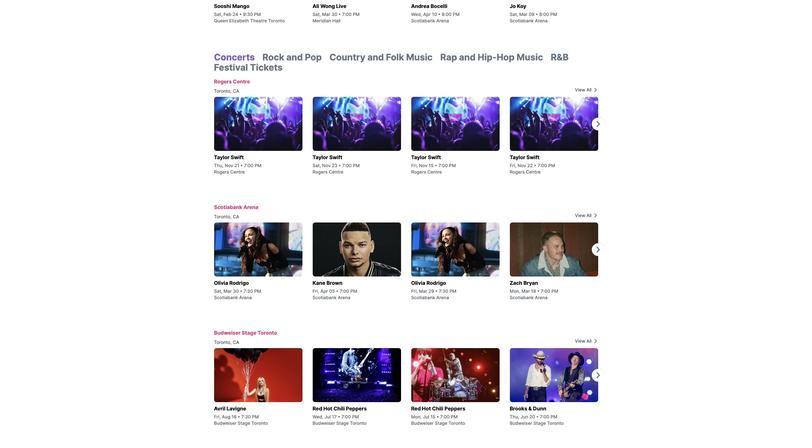 Task type: describe. For each thing, give the bounding box(es) containing it.
• inside red hot chili peppers wed, jul 17 • 7:00 pm budweiser stage toronto
[[338, 415, 340, 420]]

taylor swift fri, nov 22 • 7:00 pm rogers centre
[[510, 154, 555, 175]]

red hot chili peppers mon, jul 15 • 7:00 pm budweiser stage toronto
[[411, 406, 466, 427]]

taylor for taylor swift sat, nov 23 • 7:00 pm rogers centre
[[313, 154, 328, 161]]

taylor swift thu, nov 21 • 7:00 pm rogers centre
[[214, 154, 262, 175]]

taylor for taylor swift fri, nov 15 • 7:00 pm rogers centre
[[411, 154, 427, 161]]

toronto, for scotiabank arena
[[214, 214, 232, 220]]

centre for taylor swift fri, nov 15 • 7:00 pm rogers centre
[[428, 169, 442, 175]]

pm for taylor swift thu, nov 21 • 7:00 pm rogers centre
[[255, 163, 262, 168]]

jul for red hot chili peppers mon, jul 15 • 7:00 pm budweiser stage toronto
[[423, 415, 429, 420]]

10
[[432, 12, 437, 17]]

budweiser inside red hot chili peppers wed, jul 17 • 7:00 pm budweiser stage toronto
[[313, 421, 335, 427]]

8:00 for jo koy
[[540, 12, 549, 17]]

pop
[[305, 52, 322, 63]]

pm for sooshi mango sat, feb 24 • 9:30 pm queen elizabeth theatre toronto
[[254, 12, 261, 17]]

stage inside red hot chili peppers wed, jul 17 • 7:00 pm budweiser stage toronto
[[336, 421, 349, 427]]

jo
[[510, 3, 516, 9]]

• for jo koy sat, mar 09 • 8:00 pm scotiabank arena
[[536, 12, 538, 17]]

olivia rodrigo fri, mar 29 • 7:30 pm scotiabank arena
[[411, 280, 457, 301]]

r&b festival tickets
[[214, 52, 569, 73]]

olivia for olivia rodrigo sat, mar 30 • 7:30 pm scotiabank arena
[[214, 280, 228, 287]]

mar for zach bryan mon, mar 18 • 7:00 pm scotiabank arena
[[522, 289, 530, 294]]

budweiser stage toronto
[[214, 330, 277, 337]]

rogers for taylor swift sat, nov 23 • 7:00 pm rogers centre
[[313, 169, 328, 175]]

09
[[529, 12, 535, 17]]

olivia for olivia rodrigo fri, mar 29 • 7:30 pm scotiabank arena
[[411, 280, 426, 287]]

lavigne
[[227, 406, 246, 412]]

pm for jo koy sat, mar 09 • 8:00 pm scotiabank arena
[[551, 12, 557, 17]]

arena for olivia rodrigo fri, mar 29 • 7:30 pm scotiabank arena
[[437, 295, 449, 301]]

taylor swift fri, nov 15 • 7:00 pm rogers centre
[[411, 154, 456, 175]]

sooshi
[[214, 3, 231, 9]]

arena for jo koy sat, mar 09 • 8:00 pm scotiabank arena
[[535, 18, 548, 23]]

view all for brooks & dunn
[[575, 339, 592, 344]]

view all for taylor swift
[[575, 87, 592, 93]]

view all link for brooks & dunn
[[534, 339, 598, 345]]

sat, for olivia rodrigo
[[214, 289, 222, 294]]

toronto, for rogers centre
[[214, 88, 232, 94]]

chili for red hot chili peppers mon, jul 15 • 7:00 pm budweiser stage toronto
[[432, 406, 444, 412]]

sat, for jo koy
[[510, 12, 518, 17]]

toronto inside the sooshi mango sat, feb 24 • 9:30 pm queen elizabeth theatre toronto
[[268, 18, 285, 23]]

toronto, ca for scotiabank
[[214, 214, 239, 220]]

pm for olivia rodrigo sat, mar 30 • 7:30 pm scotiabank arena
[[254, 289, 261, 294]]

zach
[[510, 280, 523, 287]]

elizabeth
[[229, 18, 249, 23]]

rogers for taylor swift fri, nov 15 • 7:00 pm rogers centre
[[411, 169, 426, 175]]

hop
[[497, 52, 515, 63]]

wed, inside red hot chili peppers wed, jul 17 • 7:00 pm budweiser stage toronto
[[313, 415, 324, 420]]

pm inside red hot chili peppers wed, jul 17 • 7:00 pm budweiser stage toronto
[[352, 415, 359, 420]]

24
[[233, 12, 238, 17]]

scotiabank for kane brown fri, apr 05 • 7:00 pm scotiabank arena
[[313, 295, 337, 301]]

country
[[330, 52, 366, 63]]

7:00 inside zach bryan mon, mar 18 • 7:00 pm scotiabank arena
[[541, 289, 551, 294]]

toronto inside avril lavigne fri, aug 16 • 7:30 pm budweiser stage toronto
[[252, 421, 268, 427]]

rodrigo for olivia rodrigo sat, mar 30 • 7:30 pm scotiabank arena
[[229, 280, 249, 287]]

sat, for taylor swift
[[313, 163, 321, 168]]

mango
[[232, 3, 250, 9]]

• inside ali wong live sat, mar 30 • 7:00 pm meridian hall
[[339, 12, 341, 17]]

ali wong live sat, mar 30 • 7:00 pm meridian hall
[[313, 3, 360, 23]]

toronto inside brooks & dunn thu, jun 20 • 7:00 pm budweiser stage toronto
[[547, 421, 564, 427]]

brooks
[[510, 406, 527, 412]]

7:00 inside 'taylor swift sat, nov 23 • 7:00 pm rogers centre'
[[342, 163, 352, 168]]

rodrigo for olivia rodrigo fri, mar 29 • 7:30 pm scotiabank arena
[[427, 280, 446, 287]]

7:00 inside red hot chili peppers wed, jul 17 • 7:00 pm budweiser stage toronto
[[342, 415, 351, 420]]

jo koy sat, mar 09 • 8:00 pm scotiabank arena
[[510, 3, 557, 23]]

andrea bocelli wed, apr 10 • 8:00 pm scotiabank arena
[[411, 3, 460, 23]]

rap
[[441, 52, 457, 63]]

7:00 inside red hot chili peppers mon, jul 15 • 7:00 pm budweiser stage toronto
[[440, 415, 450, 420]]

fri, for taylor swift fri, nov 22 • 7:00 pm rogers centre
[[510, 163, 517, 168]]

7:30 inside olivia rodrigo fri, mar 29 • 7:30 pm scotiabank arena
[[439, 289, 449, 294]]

• for andrea bocelli wed, apr 10 • 8:00 pm scotiabank arena
[[438, 12, 441, 17]]

centre for taylor swift fri, nov 22 • 7:00 pm rogers centre
[[526, 169, 541, 175]]

thu, inside brooks & dunn thu, jun 20 • 7:00 pm budweiser stage toronto
[[510, 415, 520, 420]]

ali
[[313, 3, 319, 9]]

swift for taylor swift fri, nov 15 • 7:00 pm rogers centre
[[428, 154, 441, 161]]

rogers for taylor swift thu, nov 21 • 7:00 pm rogers centre
[[214, 169, 229, 175]]

• for sooshi mango sat, feb 24 • 9:30 pm queen elizabeth theatre toronto
[[239, 12, 242, 17]]

toronto inside red hot chili peppers mon, jul 15 • 7:00 pm budweiser stage toronto
[[449, 421, 465, 427]]

all for taylor swift
[[587, 87, 592, 93]]

and for hip-
[[459, 52, 476, 63]]

7:00 inside taylor swift fri, nov 15 • 7:00 pm rogers centre
[[439, 163, 448, 168]]

30 inside olivia rodrigo sat, mar 30 • 7:30 pm scotiabank arena
[[233, 289, 239, 294]]

pm for olivia rodrigo fri, mar 29 • 7:30 pm scotiabank arena
[[450, 289, 457, 294]]

view for zach bryan
[[575, 213, 586, 218]]

live
[[336, 3, 347, 9]]

budweiser inside avril lavigne fri, aug 16 • 7:30 pm budweiser stage toronto
[[214, 421, 237, 427]]

8:00 for andrea bocelli
[[442, 12, 452, 17]]

bocelli
[[431, 3, 448, 9]]

taylor for taylor swift thu, nov 21 • 7:00 pm rogers centre
[[214, 154, 230, 161]]

and for folk
[[368, 52, 384, 63]]

taylor for taylor swift fri, nov 22 • 7:00 pm rogers centre
[[510, 154, 526, 161]]

all for zach bryan
[[587, 213, 592, 218]]

7:00 inside taylor swift thu, nov 21 • 7:00 pm rogers centre
[[244, 163, 254, 168]]

feb
[[224, 12, 232, 17]]

hot for red hot chili peppers wed, jul 17 • 7:00 pm budweiser stage toronto
[[324, 406, 333, 412]]

21
[[234, 163, 239, 168]]

and for pop
[[286, 52, 303, 63]]

pm inside ali wong live sat, mar 30 • 7:00 pm meridian hall
[[353, 12, 360, 17]]

7:00 inside brooks & dunn thu, jun 20 • 7:00 pm budweiser stage toronto
[[540, 415, 550, 420]]

mon, inside zach bryan mon, mar 18 • 7:00 pm scotiabank arena
[[510, 289, 521, 294]]

aug
[[222, 415, 231, 420]]

mar for olivia rodrigo sat, mar 30 • 7:30 pm scotiabank arena
[[224, 289, 232, 294]]

peppers for red hot chili peppers wed, jul 17 • 7:00 pm budweiser stage toronto
[[346, 406, 367, 412]]

mar for olivia rodrigo fri, mar 29 • 7:30 pm scotiabank arena
[[419, 289, 428, 294]]

rock and pop
[[263, 52, 322, 63]]

15 inside red hot chili peppers mon, jul 15 • 7:00 pm budweiser stage toronto
[[431, 415, 436, 420]]

swift for taylor swift thu, nov 21 • 7:00 pm rogers centre
[[231, 154, 244, 161]]

scotiabank arena
[[214, 204, 259, 211]]

dunn
[[533, 406, 547, 412]]

• for zach bryan mon, mar 18 • 7:00 pm scotiabank arena
[[537, 289, 540, 294]]

fri, for avril lavigne fri, aug 16 • 7:30 pm budweiser stage toronto
[[214, 415, 221, 420]]

&
[[529, 406, 532, 412]]

arena for andrea bocelli wed, apr 10 • 8:00 pm scotiabank arena
[[437, 18, 449, 23]]

29
[[429, 289, 434, 294]]

wed, inside the andrea bocelli wed, apr 10 • 8:00 pm scotiabank arena
[[411, 12, 422, 17]]

• for olivia rodrigo sat, mar 30 • 7:30 pm scotiabank arena
[[240, 289, 242, 294]]

hip-
[[478, 52, 497, 63]]

7:30 for kane brown
[[244, 289, 253, 294]]

pm for zach bryan mon, mar 18 • 7:00 pm scotiabank arena
[[552, 289, 559, 294]]

view for taylor swift
[[575, 87, 586, 93]]

15 inside taylor swift fri, nov 15 • 7:00 pm rogers centre
[[429, 163, 434, 168]]

stage inside red hot chili peppers mon, jul 15 • 7:00 pm budweiser stage toronto
[[435, 421, 448, 427]]

toronto, ca for budweiser
[[214, 340, 239, 346]]

brooks & dunn thu, jun 20 • 7:00 pm budweiser stage toronto
[[510, 406, 564, 427]]

apr for kane
[[321, 289, 328, 294]]

23
[[332, 163, 338, 168]]

toronto, for budweiser stage toronto
[[214, 340, 232, 346]]

view for brooks & dunn
[[575, 339, 586, 344]]

• for taylor swift thu, nov 21 • 7:00 pm rogers centre
[[241, 163, 243, 168]]

ca for scotiabank
[[233, 214, 239, 220]]



Task type: locate. For each thing, give the bounding box(es) containing it.
mar inside zach bryan mon, mar 18 • 7:00 pm scotiabank arena
[[522, 289, 530, 294]]

0 horizontal spatial thu,
[[214, 163, 224, 168]]

pm inside avril lavigne fri, aug 16 • 7:30 pm budweiser stage toronto
[[252, 415, 259, 420]]

bryan
[[524, 280, 538, 287]]

1 view all link from the top
[[534, 87, 598, 93]]

• for taylor swift sat, nov 23 • 7:00 pm rogers centre
[[339, 163, 341, 168]]

peppers for red hot chili peppers mon, jul 15 • 7:00 pm budweiser stage toronto
[[445, 406, 466, 412]]

music
[[406, 52, 433, 63], [517, 52, 543, 63]]

nov
[[225, 163, 233, 168], [322, 163, 331, 168], [419, 163, 428, 168], [518, 163, 526, 168]]

taylor
[[214, 154, 230, 161], [313, 154, 328, 161], [411, 154, 427, 161], [510, 154, 526, 161]]

0 horizontal spatial and
[[286, 52, 303, 63]]

1 all from the top
[[587, 87, 592, 93]]

sat, inside the sooshi mango sat, feb 24 • 9:30 pm queen elizabeth theatre toronto
[[214, 12, 222, 17]]

0 horizontal spatial wed,
[[313, 415, 324, 420]]

pm inside "taylor swift fri, nov 22 • 7:00 pm rogers centre"
[[548, 163, 555, 168]]

mar inside jo koy sat, mar 09 • 8:00 pm scotiabank arena
[[520, 12, 528, 17]]

2 peppers from the left
[[445, 406, 466, 412]]

1 vertical spatial toronto, ca
[[214, 214, 239, 220]]

0 horizontal spatial hot
[[324, 406, 333, 412]]

scotiabank for zach bryan mon, mar 18 • 7:00 pm scotiabank arena
[[510, 295, 534, 301]]

mon, inside red hot chili peppers mon, jul 15 • 7:00 pm budweiser stage toronto
[[411, 415, 422, 420]]

• inside jo koy sat, mar 09 • 8:00 pm scotiabank arena
[[536, 12, 538, 17]]

wed, down andrea
[[411, 12, 422, 17]]

rodrigo inside olivia rodrigo sat, mar 30 • 7:30 pm scotiabank arena
[[229, 280, 249, 287]]

7:00 inside "taylor swift fri, nov 22 • 7:00 pm rogers centre"
[[538, 163, 547, 168]]

scotiabank
[[411, 18, 435, 23], [510, 18, 534, 23], [214, 204, 242, 211], [214, 295, 238, 301], [313, 295, 337, 301], [411, 295, 435, 301], [510, 295, 534, 301]]

pm for andrea bocelli wed, apr 10 • 8:00 pm scotiabank arena
[[453, 12, 460, 17]]

1 vertical spatial thu,
[[510, 415, 520, 420]]

0 horizontal spatial mon,
[[411, 415, 422, 420]]

1 toronto, from the top
[[214, 88, 232, 94]]

sooshi mango sat, feb 24 • 9:30 pm queen elizabeth theatre toronto
[[214, 3, 285, 23]]

0 vertical spatial 15
[[429, 163, 434, 168]]

• inside zach bryan mon, mar 18 • 7:00 pm scotiabank arena
[[537, 289, 540, 294]]

1 horizontal spatial apr
[[423, 12, 431, 17]]

and left folk
[[368, 52, 384, 63]]

taylor inside taylor swift thu, nov 21 • 7:00 pm rogers centre
[[214, 154, 230, 161]]

• inside olivia rodrigo sat, mar 30 • 7:30 pm scotiabank arena
[[240, 289, 242, 294]]

swift inside 'taylor swift sat, nov 23 • 7:00 pm rogers centre'
[[329, 154, 343, 161]]

1 taylor from the left
[[214, 154, 230, 161]]

budweiser inside brooks & dunn thu, jun 20 • 7:00 pm budweiser stage toronto
[[510, 421, 533, 427]]

hall
[[333, 18, 341, 23]]

fri,
[[411, 163, 418, 168], [510, 163, 517, 168], [313, 289, 319, 294], [411, 289, 418, 294], [214, 415, 221, 420]]

rogers inside taylor swift thu, nov 21 • 7:00 pm rogers centre
[[214, 169, 229, 175]]

pm for avril lavigne fri, aug 16 • 7:30 pm budweiser stage toronto
[[252, 415, 259, 420]]

1 red from the left
[[313, 406, 322, 412]]

music right folk
[[406, 52, 433, 63]]

pm
[[254, 12, 261, 17], [353, 12, 360, 17], [453, 12, 460, 17], [551, 12, 557, 17], [255, 163, 262, 168], [353, 163, 360, 168], [449, 163, 456, 168], [548, 163, 555, 168], [254, 289, 261, 294], [351, 289, 357, 294], [450, 289, 457, 294], [552, 289, 559, 294], [252, 415, 259, 420], [352, 415, 359, 420], [451, 415, 458, 420], [551, 415, 558, 420]]

swift
[[231, 154, 244, 161], [329, 154, 343, 161], [428, 154, 441, 161], [527, 154, 540, 161]]

arena for zach bryan mon, mar 18 • 7:00 pm scotiabank arena
[[535, 295, 548, 301]]

hot for red hot chili peppers mon, jul 15 • 7:00 pm budweiser stage toronto
[[422, 406, 431, 412]]

9:30
[[243, 12, 253, 17]]

apr
[[423, 12, 431, 17], [321, 289, 328, 294]]

scotiabank for andrea bocelli wed, apr 10 • 8:00 pm scotiabank arena
[[411, 18, 435, 23]]

scotiabank inside jo koy sat, mar 09 • 8:00 pm scotiabank arena
[[510, 18, 534, 23]]

1 hot from the left
[[324, 406, 333, 412]]

1 8:00 from the left
[[442, 12, 452, 17]]

red inside red hot chili peppers mon, jul 15 • 7:00 pm budweiser stage toronto
[[411, 406, 421, 412]]

sat,
[[214, 12, 222, 17], [313, 12, 321, 17], [510, 12, 518, 17], [313, 163, 321, 168], [214, 289, 222, 294]]

2 rodrigo from the left
[[427, 280, 446, 287]]

1 rodrigo from the left
[[229, 280, 249, 287]]

1 and from the left
[[286, 52, 303, 63]]

1 vertical spatial mon,
[[411, 415, 422, 420]]

• inside 'taylor swift sat, nov 23 • 7:00 pm rogers centre'
[[339, 163, 341, 168]]

1 horizontal spatial hot
[[422, 406, 431, 412]]

apr left '05'
[[321, 289, 328, 294]]

8:00 inside jo koy sat, mar 09 • 8:00 pm scotiabank arena
[[540, 12, 549, 17]]

0 vertical spatial thu,
[[214, 163, 224, 168]]

sat, for sooshi mango
[[214, 12, 222, 17]]

1 horizontal spatial chili
[[432, 406, 444, 412]]

pm inside the andrea bocelli wed, apr 10 • 8:00 pm scotiabank arena
[[453, 12, 460, 17]]

taylor inside taylor swift fri, nov 15 • 7:00 pm rogers centre
[[411, 154, 427, 161]]

2 vertical spatial toronto,
[[214, 340, 232, 346]]

2 chili from the left
[[432, 406, 444, 412]]

1 horizontal spatial wed,
[[411, 12, 422, 17]]

view all link for taylor swift
[[534, 87, 598, 93]]

theatre
[[250, 18, 267, 23]]

pm inside taylor swift thu, nov 21 • 7:00 pm rogers centre
[[255, 163, 262, 168]]

taylor swift sat, nov 23 • 7:00 pm rogers centre
[[313, 154, 360, 175]]

arena for kane brown fri, apr 05 • 7:00 pm scotiabank arena
[[338, 295, 351, 301]]

arena for olivia rodrigo sat, mar 30 • 7:30 pm scotiabank arena
[[239, 295, 252, 301]]

red hot chili peppers wed, jul 17 • 7:00 pm budweiser stage toronto
[[313, 406, 367, 427]]

andrea
[[411, 3, 430, 9]]

• for taylor swift fri, nov 22 • 7:00 pm rogers centre
[[534, 163, 537, 168]]

0 vertical spatial toronto,
[[214, 88, 232, 94]]

2 ca from the top
[[233, 214, 239, 220]]

red inside red hot chili peppers wed, jul 17 • 7:00 pm budweiser stage toronto
[[313, 406, 322, 412]]

1 horizontal spatial thu,
[[510, 415, 520, 420]]

8:00 inside the andrea bocelli wed, apr 10 • 8:00 pm scotiabank arena
[[442, 12, 452, 17]]

1 nov from the left
[[225, 163, 233, 168]]

rodrigo
[[229, 280, 249, 287], [427, 280, 446, 287]]

1 olivia from the left
[[214, 280, 228, 287]]

• inside the andrea bocelli wed, apr 10 • 8:00 pm scotiabank arena
[[438, 12, 441, 17]]

pm inside red hot chili peppers mon, jul 15 • 7:00 pm budweiser stage toronto
[[451, 415, 458, 420]]

folk
[[386, 52, 404, 63]]

1 horizontal spatial red
[[411, 406, 421, 412]]

rogers inside taylor swift fri, nov 15 • 7:00 pm rogers centre
[[411, 169, 426, 175]]

fri, inside olivia rodrigo fri, mar 29 • 7:30 pm scotiabank arena
[[411, 289, 418, 294]]

7:30
[[244, 289, 253, 294], [439, 289, 449, 294], [241, 415, 251, 420]]

sat, inside olivia rodrigo sat, mar 30 • 7:30 pm scotiabank arena
[[214, 289, 222, 294]]

1 horizontal spatial olivia
[[411, 280, 426, 287]]

chili
[[334, 406, 345, 412], [432, 406, 444, 412]]

ca
[[233, 88, 239, 94], [233, 214, 239, 220], [233, 340, 239, 346]]

toronto
[[268, 18, 285, 23], [258, 330, 277, 337], [252, 421, 268, 427], [350, 421, 367, 427], [449, 421, 465, 427], [547, 421, 564, 427]]

rap and hip-hop music
[[441, 52, 543, 63]]

1 horizontal spatial and
[[368, 52, 384, 63]]

chili inside red hot chili peppers wed, jul 17 • 7:00 pm budweiser stage toronto
[[334, 406, 345, 412]]

2 and from the left
[[368, 52, 384, 63]]

• inside the sooshi mango sat, feb 24 • 9:30 pm queen elizabeth theatre toronto
[[239, 12, 242, 17]]

country and folk music
[[330, 52, 433, 63]]

toronto, down rogers centre on the left top of the page
[[214, 88, 232, 94]]

2 view all link from the top
[[534, 213, 598, 219]]

centre inside 'taylor swift sat, nov 23 • 7:00 pm rogers centre'
[[329, 169, 344, 175]]

• for olivia rodrigo fri, mar 29 • 7:30 pm scotiabank arena
[[435, 289, 438, 294]]

1 view all from the top
[[575, 87, 592, 93]]

0 horizontal spatial apr
[[321, 289, 328, 294]]

swift inside "taylor swift fri, nov 22 • 7:00 pm rogers centre"
[[527, 154, 540, 161]]

view all for zach bryan
[[575, 213, 592, 218]]

05
[[329, 289, 335, 294]]

2 olivia from the left
[[411, 280, 426, 287]]

avril lavigne fri, aug 16 • 7:30 pm budweiser stage toronto
[[214, 406, 268, 427]]

apr for andrea
[[423, 12, 431, 17]]

3 and from the left
[[459, 52, 476, 63]]

17
[[332, 415, 337, 420]]

0 horizontal spatial red
[[313, 406, 322, 412]]

olivia
[[214, 280, 228, 287], [411, 280, 426, 287]]

toronto, ca down rogers centre on the left top of the page
[[214, 88, 239, 94]]

toronto, ca down scotiabank arena
[[214, 214, 239, 220]]

2 swift from the left
[[329, 154, 343, 161]]

pm inside kane brown fri, apr 05 • 7:00 pm scotiabank arena
[[351, 289, 357, 294]]

1 jul from the left
[[325, 415, 331, 420]]

centre inside "taylor swift fri, nov 22 • 7:00 pm rogers centre"
[[526, 169, 541, 175]]

3 swift from the left
[[428, 154, 441, 161]]

0 horizontal spatial rodrigo
[[229, 280, 249, 287]]

3 taylor from the left
[[411, 154, 427, 161]]

olivia inside olivia rodrigo sat, mar 30 • 7:30 pm scotiabank arena
[[214, 280, 228, 287]]

view
[[575, 87, 586, 93], [575, 213, 586, 218], [575, 339, 586, 344]]

30
[[332, 12, 338, 17], [233, 289, 239, 294]]

arena inside zach bryan mon, mar 18 • 7:00 pm scotiabank arena
[[535, 295, 548, 301]]

1 music from the left
[[406, 52, 433, 63]]

1 vertical spatial view all link
[[534, 213, 598, 219]]

toronto, ca down budweiser stage toronto
[[214, 340, 239, 346]]

nov for taylor swift fri, nov 22 • 7:00 pm rogers centre
[[518, 163, 526, 168]]

1 vertical spatial 15
[[431, 415, 436, 420]]

1 vertical spatial view
[[575, 213, 586, 218]]

all
[[587, 87, 592, 93], [587, 213, 592, 218], [587, 339, 592, 344]]

0 vertical spatial all
[[587, 87, 592, 93]]

1 horizontal spatial jul
[[423, 415, 429, 420]]

3 view all link from the top
[[534, 339, 598, 345]]

7:00 inside kane brown fri, apr 05 • 7:00 pm scotiabank arena
[[340, 289, 349, 294]]

scotiabank inside kane brown fri, apr 05 • 7:00 pm scotiabank arena
[[313, 295, 337, 301]]

2 view all from the top
[[575, 213, 592, 218]]

0 vertical spatial view
[[575, 87, 586, 93]]

pm for taylor swift fri, nov 15 • 7:00 pm rogers centre
[[449, 163, 456, 168]]

fri, for olivia rodrigo fri, mar 29 • 7:30 pm scotiabank arena
[[411, 289, 418, 294]]

stage inside avril lavigne fri, aug 16 • 7:30 pm budweiser stage toronto
[[238, 421, 250, 427]]

tickets
[[250, 62, 283, 73]]

3 ca from the top
[[233, 340, 239, 346]]

3 view from the top
[[575, 339, 586, 344]]

festival
[[214, 62, 248, 73]]

2 music from the left
[[517, 52, 543, 63]]

2 vertical spatial all
[[587, 339, 592, 344]]

and
[[286, 52, 303, 63], [368, 52, 384, 63], [459, 52, 476, 63]]

view all link for zach bryan
[[534, 213, 598, 219]]

2 view from the top
[[575, 213, 586, 218]]

toronto, down budweiser stage toronto
[[214, 340, 232, 346]]

mar inside ali wong live sat, mar 30 • 7:00 pm meridian hall
[[322, 12, 331, 17]]

nov for taylor swift thu, nov 21 • 7:00 pm rogers centre
[[225, 163, 233, 168]]

• inside avril lavigne fri, aug 16 • 7:30 pm budweiser stage toronto
[[238, 415, 240, 420]]

2 vertical spatial ca
[[233, 340, 239, 346]]

toronto, down scotiabank arena
[[214, 214, 232, 220]]

1 horizontal spatial 8:00
[[540, 12, 549, 17]]

thu,
[[214, 163, 224, 168], [510, 415, 520, 420]]

olivia rodrigo sat, mar 30 • 7:30 pm scotiabank arena
[[214, 280, 261, 301]]

thu, inside taylor swift thu, nov 21 • 7:00 pm rogers centre
[[214, 163, 224, 168]]

• inside taylor swift fri, nov 15 • 7:00 pm rogers centre
[[435, 163, 437, 168]]

0 horizontal spatial 8:00
[[442, 12, 452, 17]]

toronto, ca
[[214, 88, 239, 94], [214, 214, 239, 220], [214, 340, 239, 346]]

2 hot from the left
[[422, 406, 431, 412]]

3 view all from the top
[[575, 339, 592, 344]]

view all link
[[534, 87, 598, 93], [534, 213, 598, 219], [534, 339, 598, 345]]

sat, inside 'taylor swift sat, nov 23 • 7:00 pm rogers centre'
[[313, 163, 321, 168]]

rogers centre
[[214, 78, 250, 85]]

22
[[528, 163, 533, 168]]

2 vertical spatial view all
[[575, 339, 592, 344]]

scotiabank inside zach bryan mon, mar 18 • 7:00 pm scotiabank arena
[[510, 295, 534, 301]]

0 horizontal spatial peppers
[[346, 406, 367, 412]]

apr left 10
[[423, 12, 431, 17]]

thu, down brooks
[[510, 415, 520, 420]]

0 vertical spatial ca
[[233, 88, 239, 94]]

• inside brooks & dunn thu, jun 20 • 7:00 pm budweiser stage toronto
[[537, 415, 539, 420]]

koy
[[517, 3, 527, 9]]

view all
[[575, 87, 592, 93], [575, 213, 592, 218], [575, 339, 592, 344]]

2 vertical spatial view
[[575, 339, 586, 344]]

fri, inside kane brown fri, apr 05 • 7:00 pm scotiabank arena
[[313, 289, 319, 294]]

ca down rogers centre on the left top of the page
[[233, 88, 239, 94]]

hot
[[324, 406, 333, 412], [422, 406, 431, 412]]

1 vertical spatial 30
[[233, 289, 239, 294]]

chili for red hot chili peppers wed, jul 17 • 7:00 pm budweiser stage toronto
[[334, 406, 345, 412]]

1 chili from the left
[[334, 406, 345, 412]]

7:30 inside olivia rodrigo sat, mar 30 • 7:30 pm scotiabank arena
[[244, 289, 253, 294]]

toronto, ca for rogers
[[214, 88, 239, 94]]

meridian
[[313, 18, 331, 23]]

0 vertical spatial toronto, ca
[[214, 88, 239, 94]]

rogers inside "taylor swift fri, nov 22 • 7:00 pm rogers centre"
[[510, 169, 525, 175]]

peppers
[[346, 406, 367, 412], [445, 406, 466, 412]]

swift inside taylor swift thu, nov 21 • 7:00 pm rogers centre
[[231, 154, 244, 161]]

scotiabank for olivia rodrigo fri, mar 29 • 7:30 pm scotiabank arena
[[411, 295, 435, 301]]

1 ca from the top
[[233, 88, 239, 94]]

2 8:00 from the left
[[540, 12, 549, 17]]

• inside kane brown fri, apr 05 • 7:00 pm scotiabank arena
[[336, 289, 339, 294]]

music right hop
[[517, 52, 543, 63]]

1 vertical spatial apr
[[321, 289, 328, 294]]

budweiser inside red hot chili peppers mon, jul 15 • 7:00 pm budweiser stage toronto
[[411, 421, 434, 427]]

nov inside taylor swift fri, nov 15 • 7:00 pm rogers centre
[[419, 163, 428, 168]]

hot inside red hot chili peppers mon, jul 15 • 7:00 pm budweiser stage toronto
[[422, 406, 431, 412]]

red for red hot chili peppers wed, jul 17 • 7:00 pm budweiser stage toronto
[[313, 406, 322, 412]]

2 nov from the left
[[322, 163, 331, 168]]

swift for taylor swift fri, nov 22 • 7:00 pm rogers centre
[[527, 154, 540, 161]]

2 taylor from the left
[[313, 154, 328, 161]]

2 horizontal spatial and
[[459, 52, 476, 63]]

1 vertical spatial wed,
[[313, 415, 324, 420]]

pm for taylor swift fri, nov 22 • 7:00 pm rogers centre
[[548, 163, 555, 168]]

30 inside ali wong live sat, mar 30 • 7:00 pm meridian hall
[[332, 12, 338, 17]]

r&b
[[551, 52, 569, 63]]

0 horizontal spatial 30
[[233, 289, 239, 294]]

0 vertical spatial mon,
[[510, 289, 521, 294]]

mar
[[322, 12, 331, 17], [520, 12, 528, 17], [224, 289, 232, 294], [419, 289, 428, 294], [522, 289, 530, 294]]

apr inside the andrea bocelli wed, apr 10 • 8:00 pm scotiabank arena
[[423, 12, 431, 17]]

rogers inside 'taylor swift sat, nov 23 • 7:00 pm rogers centre'
[[313, 169, 328, 175]]

0 horizontal spatial olivia
[[214, 280, 228, 287]]

brown
[[327, 280, 343, 287]]

1 vertical spatial all
[[587, 213, 592, 218]]

mar for jo koy sat, mar 09 • 8:00 pm scotiabank arena
[[520, 12, 528, 17]]

1 vertical spatial toronto,
[[214, 214, 232, 220]]

1 toronto, ca from the top
[[214, 88, 239, 94]]

nov for taylor swift fri, nov 15 • 7:00 pm rogers centre
[[419, 163, 428, 168]]

fri, inside taylor swift fri, nov 15 • 7:00 pm rogers centre
[[411, 163, 418, 168]]

fri, inside avril lavigne fri, aug 16 • 7:30 pm budweiser stage toronto
[[214, 415, 221, 420]]

and right the rap
[[459, 52, 476, 63]]

sat, inside jo koy sat, mar 09 • 8:00 pm scotiabank arena
[[510, 12, 518, 17]]

0 horizontal spatial jul
[[325, 415, 331, 420]]

0 vertical spatial apr
[[423, 12, 431, 17]]

centre
[[233, 78, 250, 85], [230, 169, 245, 175], [329, 169, 344, 175], [428, 169, 442, 175], [526, 169, 541, 175]]

rock
[[263, 52, 284, 63]]

4 nov from the left
[[518, 163, 526, 168]]

ca down budweiser stage toronto
[[233, 340, 239, 346]]

2 toronto, from the top
[[214, 214, 232, 220]]

zach bryan mon, mar 18 • 7:00 pm scotiabank arena
[[510, 280, 559, 301]]

mar inside olivia rodrigo sat, mar 30 • 7:30 pm scotiabank arena
[[224, 289, 232, 294]]

all for brooks & dunn
[[587, 339, 592, 344]]

3 all from the top
[[587, 339, 592, 344]]

pm for kane brown fri, apr 05 • 7:00 pm scotiabank arena
[[351, 289, 357, 294]]

1 horizontal spatial 30
[[332, 12, 338, 17]]

taylor inside "taylor swift fri, nov 22 • 7:00 pm rogers centre"
[[510, 154, 526, 161]]

wed, left 17
[[313, 415, 324, 420]]

kane brown fri, apr 05 • 7:00 pm scotiabank arena
[[313, 280, 357, 301]]

swift for taylor swift sat, nov 23 • 7:00 pm rogers centre
[[329, 154, 343, 161]]

centre inside taylor swift fri, nov 15 • 7:00 pm rogers centre
[[428, 169, 442, 175]]

stage inside brooks & dunn thu, jun 20 • 7:00 pm budweiser stage toronto
[[534, 421, 546, 427]]

avril
[[214, 406, 225, 412]]

nov for taylor swift sat, nov 23 • 7:00 pm rogers centre
[[322, 163, 331, 168]]

jun
[[521, 415, 529, 420]]

toronto inside red hot chili peppers wed, jul 17 • 7:00 pm budweiser stage toronto
[[350, 421, 367, 427]]

4 taylor from the left
[[510, 154, 526, 161]]

scotiabank for olivia rodrigo sat, mar 30 • 7:30 pm scotiabank arena
[[214, 295, 238, 301]]

jul
[[325, 415, 331, 420], [423, 415, 429, 420]]

rogers for taylor swift fri, nov 22 • 7:00 pm rogers centre
[[510, 169, 525, 175]]

toronto,
[[214, 88, 232, 94], [214, 214, 232, 220], [214, 340, 232, 346]]

7:00
[[342, 12, 352, 17], [244, 163, 254, 168], [342, 163, 352, 168], [439, 163, 448, 168], [538, 163, 547, 168], [340, 289, 349, 294], [541, 289, 551, 294], [342, 415, 351, 420], [440, 415, 450, 420], [540, 415, 550, 420]]

1 horizontal spatial peppers
[[445, 406, 466, 412]]

• inside red hot chili peppers mon, jul 15 • 7:00 pm budweiser stage toronto
[[437, 415, 439, 420]]

rogers
[[214, 78, 232, 85], [214, 169, 229, 175], [313, 169, 328, 175], [411, 169, 426, 175], [510, 169, 525, 175]]

2 all from the top
[[587, 213, 592, 218]]

jul for red hot chili peppers wed, jul 17 • 7:00 pm budweiser stage toronto
[[325, 415, 331, 420]]

3 nov from the left
[[419, 163, 428, 168]]

red for red hot chili peppers mon, jul 15 • 7:00 pm budweiser stage toronto
[[411, 406, 421, 412]]

mon,
[[510, 289, 521, 294], [411, 415, 422, 420]]

2 vertical spatial toronto, ca
[[214, 340, 239, 346]]

centre for taylor swift thu, nov 21 • 7:00 pm rogers centre
[[230, 169, 245, 175]]

4 swift from the left
[[527, 154, 540, 161]]

peppers inside red hot chili peppers mon, jul 15 • 7:00 pm budweiser stage toronto
[[445, 406, 466, 412]]

pm inside brooks & dunn thu, jun 20 • 7:00 pm budweiser stage toronto
[[551, 415, 558, 420]]

16
[[232, 415, 237, 420]]

peppers inside red hot chili peppers wed, jul 17 • 7:00 pm budweiser stage toronto
[[346, 406, 367, 412]]

0 horizontal spatial music
[[406, 52, 433, 63]]

2 jul from the left
[[423, 415, 429, 420]]

arena inside the andrea bocelli wed, apr 10 • 8:00 pm scotiabank arena
[[437, 18, 449, 23]]

8:00 right 09
[[540, 12, 549, 17]]

1 swift from the left
[[231, 154, 244, 161]]

1 peppers from the left
[[346, 406, 367, 412]]

• inside olivia rodrigo fri, mar 29 • 7:30 pm scotiabank arena
[[435, 289, 438, 294]]

18
[[531, 289, 536, 294]]

queen
[[214, 18, 228, 23]]

scotiabank for jo koy sat, mar 09 • 8:00 pm scotiabank arena
[[510, 18, 534, 23]]

ca for rogers
[[233, 88, 239, 94]]

1 view from the top
[[575, 87, 586, 93]]

0 vertical spatial view all
[[575, 87, 592, 93]]

0 vertical spatial wed,
[[411, 12, 422, 17]]

nov inside taylor swift thu, nov 21 • 7:00 pm rogers centre
[[225, 163, 233, 168]]

and left pop
[[286, 52, 303, 63]]

7:00 inside ali wong live sat, mar 30 • 7:00 pm meridian hall
[[342, 12, 352, 17]]

ca for budweiser
[[233, 340, 239, 346]]

swift inside taylor swift fri, nov 15 • 7:00 pm rogers centre
[[428, 154, 441, 161]]

pm for taylor swift sat, nov 23 • 7:00 pm rogers centre
[[353, 163, 360, 168]]

scotiabank inside the andrea bocelli wed, apr 10 • 8:00 pm scotiabank arena
[[411, 18, 435, 23]]

ca down scotiabank arena
[[233, 214, 239, 220]]

concerts
[[214, 52, 255, 63]]

sat, inside ali wong live sat, mar 30 • 7:00 pm meridian hall
[[313, 12, 321, 17]]

3 toronto, ca from the top
[[214, 340, 239, 346]]

• for avril lavigne fri, aug 16 • 7:30 pm budweiser stage toronto
[[238, 415, 240, 420]]

1 vertical spatial ca
[[233, 214, 239, 220]]

• inside "taylor swift fri, nov 22 • 7:00 pm rogers centre"
[[534, 163, 537, 168]]

1 vertical spatial view all
[[575, 213, 592, 218]]

7:30 inside avril lavigne fri, aug 16 • 7:30 pm budweiser stage toronto
[[241, 415, 251, 420]]

pm inside olivia rodrigo fri, mar 29 • 7:30 pm scotiabank arena
[[450, 289, 457, 294]]

• inside taylor swift thu, nov 21 • 7:00 pm rogers centre
[[241, 163, 243, 168]]

red
[[313, 406, 322, 412], [411, 406, 421, 412]]

1 horizontal spatial music
[[517, 52, 543, 63]]

0 vertical spatial 30
[[332, 12, 338, 17]]

1 horizontal spatial mon,
[[510, 289, 521, 294]]

7:30 for red hot chili peppers
[[241, 415, 251, 420]]

kane
[[313, 280, 325, 287]]

thu, left the 21
[[214, 163, 224, 168]]

hot inside red hot chili peppers wed, jul 17 • 7:00 pm budweiser stage toronto
[[324, 406, 333, 412]]

0 horizontal spatial chili
[[334, 406, 345, 412]]

arena
[[437, 18, 449, 23], [535, 18, 548, 23], [244, 204, 259, 211], [239, 295, 252, 301], [338, 295, 351, 301], [437, 295, 449, 301], [535, 295, 548, 301]]

fri, for kane brown fri, apr 05 • 7:00 pm scotiabank arena
[[313, 289, 319, 294]]

8:00 down the "bocelli"
[[442, 12, 452, 17]]

pm inside olivia rodrigo sat, mar 30 • 7:30 pm scotiabank arena
[[254, 289, 261, 294]]

2 vertical spatial view all link
[[534, 339, 598, 345]]

15
[[429, 163, 434, 168], [431, 415, 436, 420]]

• for kane brown fri, apr 05 • 7:00 pm scotiabank arena
[[336, 289, 339, 294]]

0 vertical spatial view all link
[[534, 87, 598, 93]]

nov inside 'taylor swift sat, nov 23 • 7:00 pm rogers centre'
[[322, 163, 331, 168]]

1 horizontal spatial rodrigo
[[427, 280, 446, 287]]

wong
[[321, 3, 335, 9]]

jul inside red hot chili peppers mon, jul 15 • 7:00 pm budweiser stage toronto
[[423, 415, 429, 420]]

20
[[530, 415, 535, 420]]

centre for taylor swift sat, nov 23 • 7:00 pm rogers centre
[[329, 169, 344, 175]]

3 toronto, from the top
[[214, 340, 232, 346]]

2 toronto, ca from the top
[[214, 214, 239, 220]]

2 red from the left
[[411, 406, 421, 412]]



Task type: vqa. For each thing, say whether or not it's contained in the screenshot.


